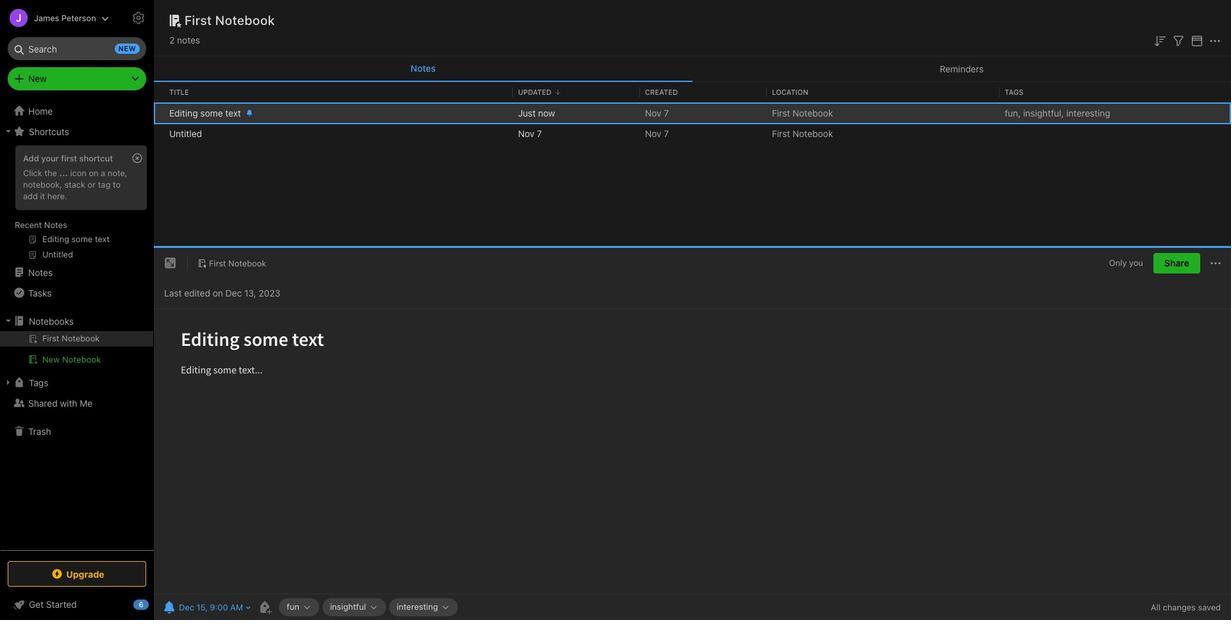 Task type: vqa. For each thing, say whether or not it's contained in the screenshot.
9:00 on the left bottom of the page
yes



Task type: describe. For each thing, give the bounding box(es) containing it.
notes
[[177, 35, 200, 46]]

first inside button
[[209, 258, 226, 269]]

dec 15, 9:00 am
[[179, 603, 243, 613]]

interesting button
[[389, 599, 458, 617]]

first notebook inside first notebook button
[[209, 258, 266, 269]]

fun,
[[1005, 107, 1021, 118]]

nov for just now
[[645, 107, 662, 118]]

all
[[1151, 603, 1161, 613]]

Add filters field
[[1171, 32, 1186, 49]]

nov for nov 7
[[645, 128, 662, 139]]

home link
[[0, 101, 154, 121]]

new
[[118, 44, 136, 53]]

upgrade
[[66, 569, 104, 580]]

shared with me
[[28, 398, 93, 409]]

interesting Tag actions field
[[438, 603, 450, 612]]

last
[[164, 288, 182, 299]]

started
[[46, 600, 77, 611]]

notes link
[[0, 262, 153, 283]]

you
[[1129, 258, 1143, 268]]

a
[[101, 168, 105, 178]]

insightful,
[[1023, 107, 1064, 118]]

group containing add your first shortcut
[[0, 142, 153, 267]]

expand tags image
[[3, 378, 13, 388]]

15,
[[197, 603, 208, 613]]

text
[[225, 107, 241, 118]]

only you
[[1109, 258, 1143, 268]]

share
[[1165, 258, 1190, 269]]

stack
[[64, 179, 85, 190]]

dec 15, 9:00 am button
[[160, 599, 244, 617]]

or
[[88, 179, 96, 190]]

title
[[169, 88, 189, 96]]

notes inside group
[[44, 220, 67, 230]]

2
[[169, 35, 175, 46]]

location
[[772, 88, 808, 96]]

to
[[113, 179, 121, 190]]

cell up new notebook button
[[0, 332, 153, 347]]

notes button
[[154, 56, 693, 82]]

new notebook
[[42, 355, 101, 365]]

share button
[[1154, 253, 1201, 274]]

fun button
[[279, 599, 319, 617]]

Search text field
[[17, 37, 137, 60]]

trash link
[[0, 421, 153, 442]]

settings image
[[131, 10, 146, 26]]

now
[[538, 107, 555, 118]]

upgrade button
[[8, 562, 146, 587]]

nov 7 for 7
[[645, 128, 669, 139]]

more actions image
[[1208, 33, 1223, 49]]

row group containing editing some text
[[154, 103, 1231, 144]]

click the ...
[[23, 168, 68, 178]]

home
[[28, 105, 53, 116]]

interesting inside interesting button
[[397, 602, 438, 613]]

get started
[[29, 600, 77, 611]]

add your first shortcut
[[23, 153, 113, 164]]

Account field
[[0, 5, 109, 31]]

shortcuts button
[[0, 121, 153, 142]]

recent notes
[[15, 220, 67, 230]]

expand note image
[[163, 256, 178, 271]]

just
[[518, 107, 536, 118]]

nov 7 for now
[[645, 107, 669, 118]]

1 horizontal spatial dec
[[226, 288, 242, 299]]

9:00
[[210, 603, 228, 613]]

expand notebooks image
[[3, 316, 13, 326]]

2 notes
[[169, 35, 200, 46]]

Note Editor text field
[[154, 310, 1231, 594]]

more actions image
[[1208, 256, 1224, 271]]

get
[[29, 600, 44, 611]]

the
[[44, 168, 57, 178]]

updated
[[518, 88, 552, 96]]

on inside note window "element"
[[213, 288, 223, 299]]

notebooks link
[[0, 311, 153, 332]]

1 vertical spatial more actions field
[[1208, 253, 1224, 274]]

shortcut
[[79, 153, 113, 164]]

icon on a note, notebook, stack or tag to add it here.
[[23, 168, 127, 201]]

it
[[40, 191, 45, 201]]

insightful button
[[322, 599, 386, 617]]

saved
[[1198, 603, 1221, 613]]

your
[[41, 153, 59, 164]]

shared
[[28, 398, 58, 409]]

some
[[200, 107, 223, 118]]

first notebook button
[[193, 255, 271, 273]]

notes inside notes link
[[28, 267, 53, 278]]

new notebook button
[[0, 352, 153, 367]]

created
[[645, 88, 678, 96]]

add
[[23, 153, 39, 164]]

tasks
[[28, 288, 52, 299]]



Task type: locate. For each thing, give the bounding box(es) containing it.
More actions field
[[1208, 32, 1223, 49], [1208, 253, 1224, 274]]

cell for nov 7
[[154, 123, 164, 144]]

0 horizontal spatial dec
[[179, 603, 194, 613]]

tag
[[98, 179, 110, 190]]

untitled
[[169, 128, 202, 139]]

tags inside button
[[29, 377, 48, 388]]

tab list
[[154, 56, 1231, 82]]

7 for just now
[[664, 107, 669, 118]]

add
[[23, 191, 38, 201]]

more actions field right share button
[[1208, 253, 1224, 274]]

new
[[28, 73, 47, 84], [42, 355, 60, 365]]

only
[[1109, 258, 1127, 268]]

Sort options field
[[1152, 32, 1168, 49]]

2 vertical spatial notes
[[28, 267, 53, 278]]

0 vertical spatial tags
[[1005, 88, 1024, 96]]

0 horizontal spatial tags
[[29, 377, 48, 388]]

cell left the untitled at the top left of the page
[[154, 123, 164, 144]]

7
[[664, 107, 669, 118], [537, 128, 542, 139], [664, 128, 669, 139]]

new for new
[[28, 73, 47, 84]]

1 vertical spatial tags
[[29, 377, 48, 388]]

notebook
[[215, 13, 275, 28], [793, 107, 833, 118], [793, 128, 833, 139], [228, 258, 266, 269], [62, 355, 101, 365]]

0 horizontal spatial on
[[89, 168, 98, 178]]

group
[[0, 142, 153, 267]]

reminders button
[[693, 56, 1231, 82]]

on left the a
[[89, 168, 98, 178]]

Edit reminder field
[[160, 599, 252, 617]]

add tag image
[[257, 600, 273, 616]]

notebooks
[[29, 316, 74, 327]]

editing some text
[[169, 107, 241, 118]]

1 vertical spatial on
[[213, 288, 223, 299]]

new for new notebook
[[42, 355, 60, 365]]

1 vertical spatial dec
[[179, 603, 194, 613]]

...
[[59, 168, 68, 178]]

notes
[[411, 63, 436, 74], [44, 220, 67, 230], [28, 267, 53, 278]]

me
[[80, 398, 93, 409]]

1 horizontal spatial interesting
[[1067, 107, 1111, 118]]

add filters image
[[1171, 33, 1186, 49]]

View options field
[[1186, 32, 1205, 49]]

tree
[[0, 101, 154, 550]]

shared with me link
[[0, 393, 153, 414]]

0 vertical spatial new
[[28, 73, 47, 84]]

click to collapse image
[[149, 597, 159, 612]]

notebook inside note window "element"
[[228, 258, 266, 269]]

cell
[[154, 103, 164, 123], [154, 123, 164, 144], [0, 332, 153, 347]]

first notebook
[[185, 13, 275, 28], [772, 107, 833, 118], [772, 128, 833, 139], [209, 258, 266, 269]]

here.
[[47, 191, 67, 201]]

fun, insightful, interesting
[[1005, 107, 1111, 118]]

fun Tag actions field
[[299, 603, 312, 612]]

james
[[34, 13, 59, 23]]

new up tags button
[[42, 355, 60, 365]]

tasks button
[[0, 283, 153, 303]]

insightful
[[330, 602, 366, 613]]

just now
[[518, 107, 555, 118]]

new up home
[[28, 73, 47, 84]]

james peterson
[[34, 13, 96, 23]]

edited
[[184, 288, 210, 299]]

peterson
[[62, 13, 96, 23]]

7 for nov 7
[[664, 128, 669, 139]]

insightful Tag actions field
[[366, 603, 378, 612]]

trash
[[28, 426, 51, 437]]

first
[[61, 153, 77, 164]]

13,
[[244, 288, 256, 299]]

with
[[60, 398, 77, 409]]

tags up shared
[[29, 377, 48, 388]]

0 vertical spatial interesting
[[1067, 107, 1111, 118]]

dec
[[226, 288, 242, 299], [179, 603, 194, 613]]

dec left 13,
[[226, 288, 242, 299]]

0 vertical spatial dec
[[226, 288, 242, 299]]

shortcuts
[[29, 126, 69, 137]]

on right edited
[[213, 288, 223, 299]]

more actions field right view options field
[[1208, 32, 1223, 49]]

2023
[[259, 288, 280, 299]]

click
[[23, 168, 42, 178]]

dec inside dec 15, 9:00 am popup button
[[179, 603, 194, 613]]

recent
[[15, 220, 42, 230]]

tags button
[[0, 373, 153, 393]]

tags
[[1005, 88, 1024, 96], [29, 377, 48, 388]]

tags up the fun, at top
[[1005, 88, 1024, 96]]

1 vertical spatial interesting
[[397, 602, 438, 613]]

all changes saved
[[1151, 603, 1221, 613]]

new search field
[[17, 37, 140, 60]]

new notebook group
[[0, 332, 153, 373]]

last edited on dec 13, 2023
[[164, 288, 280, 299]]

note window element
[[154, 248, 1231, 621]]

interesting right insightful tag actions field
[[397, 602, 438, 613]]

interesting right insightful,
[[1067, 107, 1111, 118]]

notes inside notes button
[[411, 63, 436, 74]]

6
[[139, 601, 143, 609]]

first
[[185, 13, 212, 28], [772, 107, 790, 118], [772, 128, 790, 139], [209, 258, 226, 269]]

nov 7
[[645, 107, 669, 118], [518, 128, 542, 139], [645, 128, 669, 139]]

0 vertical spatial more actions field
[[1208, 32, 1223, 49]]

notebook inside group
[[62, 355, 101, 365]]

0 vertical spatial on
[[89, 168, 98, 178]]

row group
[[154, 103, 1231, 144]]

fun
[[287, 602, 299, 613]]

note,
[[108, 168, 127, 178]]

reminders
[[940, 63, 984, 74]]

new inside "popup button"
[[28, 73, 47, 84]]

editing
[[169, 107, 198, 118]]

tree containing home
[[0, 101, 154, 550]]

0 horizontal spatial interesting
[[397, 602, 438, 613]]

dec left "15,"
[[179, 603, 194, 613]]

notebook,
[[23, 179, 62, 190]]

changes
[[1163, 603, 1196, 613]]

cell left the "editing" at the left top of the page
[[154, 103, 164, 123]]

nov
[[645, 107, 662, 118], [518, 128, 535, 139], [645, 128, 662, 139]]

Help and Learning task checklist field
[[0, 595, 154, 616]]

1 horizontal spatial on
[[213, 288, 223, 299]]

new button
[[8, 67, 146, 90]]

icon
[[70, 168, 86, 178]]

new inside button
[[42, 355, 60, 365]]

1 vertical spatial notes
[[44, 220, 67, 230]]

0 vertical spatial notes
[[411, 63, 436, 74]]

tab list containing notes
[[154, 56, 1231, 82]]

cell for just now
[[154, 103, 164, 123]]

1 vertical spatial new
[[42, 355, 60, 365]]

am
[[230, 603, 243, 613]]

1 horizontal spatial tags
[[1005, 88, 1024, 96]]

on inside icon on a note, notebook, stack or tag to add it here.
[[89, 168, 98, 178]]



